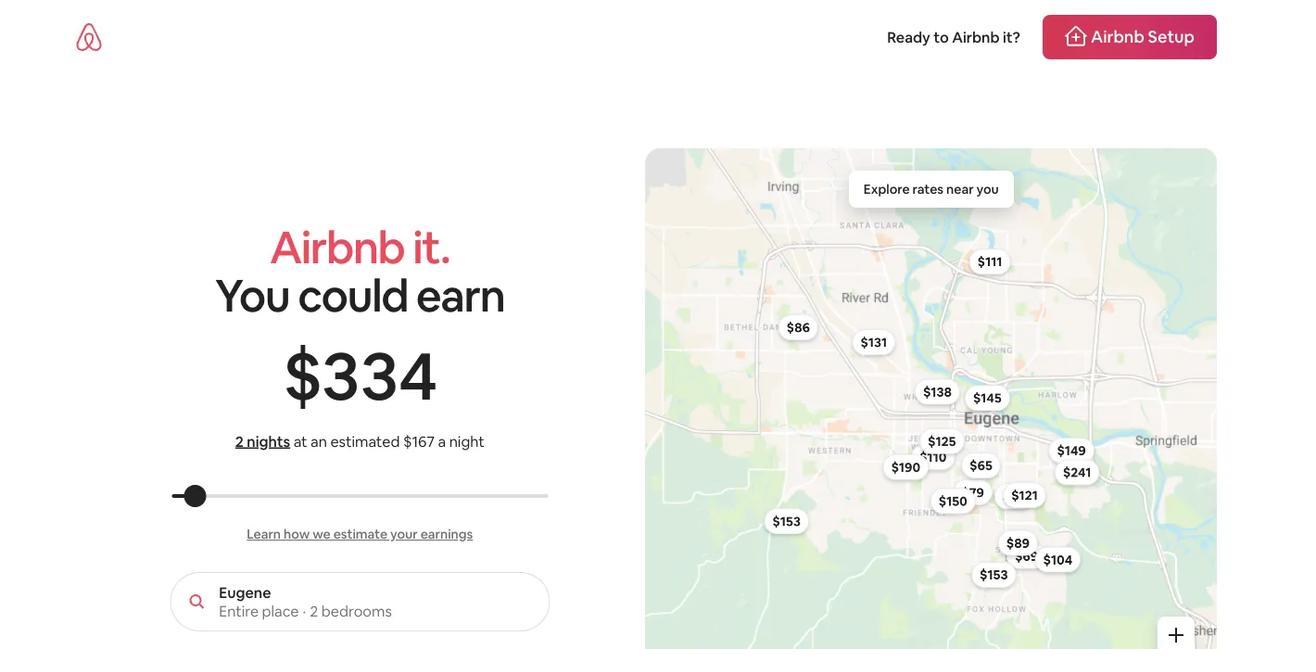 Task type: vqa. For each thing, say whether or not it's contained in the screenshot.
the bottommost hours
no



Task type: describe. For each thing, give the bounding box(es) containing it.
$125
[[928, 433, 956, 450]]

1 horizontal spatial $153 button
[[972, 562, 1017, 588]]

earn
[[416, 267, 505, 325]]

2 nights button
[[235, 431, 290, 452]]

learn how we estimate your earnings
[[247, 526, 473, 543]]

you
[[215, 267, 290, 325]]

$69
[[1015, 548, 1039, 565]]

a
[[438, 432, 446, 451]]

we
[[313, 526, 331, 543]]

your
[[390, 526, 418, 543]]

eugene entire place · 2 bedrooms
[[219, 583, 392, 620]]

near
[[947, 181, 974, 198]]

$104 button
[[1035, 547, 1081, 573]]

explore rates near you
[[864, 181, 1000, 198]]

$153 for the leftmost $153 button
[[773, 513, 801, 530]]

1 3 from the left
[[322, 332, 358, 419]]

estimated
[[331, 432, 400, 451]]

$111 button
[[970, 249, 1011, 275]]

2 inside eugene entire place · 2 bedrooms
[[310, 601, 318, 620]]

$131
[[861, 334, 887, 351]]

could
[[298, 267, 408, 325]]

$110
[[920, 449, 947, 466]]

entire
[[219, 601, 259, 620]]

airbnb for airbnb setup
[[1092, 26, 1145, 48]]

eugene
[[219, 583, 271, 602]]

you could earn
[[215, 267, 505, 325]]

$89 button
[[998, 530, 1039, 556]]

estimate
[[334, 526, 388, 543]]

$149
[[1057, 442, 1087, 459]]

·
[[303, 601, 306, 620]]

$131 button
[[853, 329, 896, 355]]

$241
[[1063, 464, 1092, 481]]

airbnb setup
[[1092, 26, 1195, 48]]

$121 button
[[1003, 482, 1047, 508]]

$86 button
[[779, 315, 819, 341]]

$150
[[939, 493, 968, 510]]

$125 button
[[920, 428, 965, 454]]

earnings
[[421, 526, 473, 543]]

it.
[[413, 218, 450, 276]]

learn
[[247, 526, 281, 543]]

2 nights at an estimated $167 a night
[[235, 432, 485, 451]]



Task type: locate. For each thing, give the bounding box(es) containing it.
airbnb for airbnb it.
[[270, 218, 405, 276]]

an
[[311, 432, 327, 451]]

learn how we estimate your earnings button
[[247, 526, 473, 543]]

at
[[294, 432, 308, 451]]

2 left nights
[[235, 432, 244, 451]]

2 right ·
[[310, 601, 318, 620]]

how
[[284, 526, 310, 543]]

$149 button
[[1049, 438, 1095, 464]]

None range field
[[172, 494, 548, 498]]

airbnb homepage image
[[74, 22, 104, 52]]

$89
[[1007, 535, 1030, 551]]

it?
[[1003, 27, 1021, 46]]

airbnb
[[1092, 26, 1145, 48], [953, 27, 1000, 46], [270, 218, 405, 276]]

$138 button
[[915, 379, 960, 405]]

$79
[[962, 484, 985, 501]]

1 horizontal spatial 2
[[310, 601, 318, 620]]

$153
[[773, 513, 801, 530], [980, 567, 1008, 583]]

$65
[[970, 457, 993, 474]]

$167
[[403, 432, 435, 451]]

$125 $190 $110
[[892, 433, 956, 476]]

1 horizontal spatial airbnb
[[953, 27, 1000, 46]]

$98 button
[[995, 483, 1035, 509]]

4
[[399, 332, 436, 419]]

to
[[934, 27, 949, 46]]

$65 button
[[962, 453, 1001, 479]]

airbnb setup link
[[1043, 15, 1218, 59]]

$79 button
[[954, 479, 993, 505]]

zoom in image
[[1169, 628, 1184, 643]]

0 horizontal spatial 3
[[322, 332, 358, 419]]

$ 3 3 4
[[283, 332, 436, 419]]

$111
[[978, 253, 1003, 270]]

map region
[[625, 47, 1292, 649]]

you
[[977, 181, 1000, 198]]

$
[[283, 332, 321, 419]]

$190
[[892, 459, 921, 476]]

$190 button
[[883, 454, 929, 480]]

$138
[[924, 384, 952, 400]]

$121
[[1012, 487, 1038, 504]]

$145 button
[[965, 385, 1010, 411]]

0 horizontal spatial airbnb
[[270, 218, 405, 276]]

setup
[[1149, 26, 1195, 48]]

2 3 from the left
[[361, 332, 397, 419]]

$153 for right $153 button
[[980, 567, 1008, 583]]

$241 button
[[1055, 460, 1100, 486]]

1 horizontal spatial 3
[[361, 332, 397, 419]]

bedrooms
[[322, 601, 392, 620]]

1 vertical spatial 2
[[310, 601, 318, 620]]

ready
[[888, 27, 931, 46]]

1 vertical spatial $153 button
[[972, 562, 1017, 588]]

place
[[262, 601, 299, 620]]

ready to airbnb it?
[[888, 27, 1021, 46]]

rates
[[913, 181, 944, 198]]

1 horizontal spatial $153
[[980, 567, 1008, 583]]

0 vertical spatial $153 button
[[764, 508, 809, 534]]

1 vertical spatial $153
[[980, 567, 1008, 583]]

3
[[322, 332, 358, 419], [361, 332, 397, 419]]

night
[[450, 432, 485, 451]]

3 left 4
[[361, 332, 397, 419]]

airbnb it.
[[270, 218, 450, 276]]

0 horizontal spatial $153
[[773, 513, 801, 530]]

$153 button
[[764, 508, 809, 534], [972, 562, 1017, 588]]

$110 button
[[912, 444, 955, 470]]

$98
[[1003, 488, 1026, 505]]

explore
[[864, 181, 910, 198]]

2 horizontal spatial airbnb
[[1092, 26, 1145, 48]]

0 horizontal spatial 2
[[235, 432, 244, 451]]

$150 button
[[931, 488, 976, 514]]

2
[[235, 432, 244, 451], [310, 601, 318, 620]]

0 horizontal spatial $153 button
[[764, 508, 809, 534]]

$145
[[974, 390, 1002, 406]]

nights
[[247, 432, 290, 451]]

$69 button
[[1007, 543, 1047, 569]]

3 right $
[[322, 332, 358, 419]]

0 vertical spatial $153
[[773, 513, 801, 530]]

0 vertical spatial 2
[[235, 432, 244, 451]]

$104
[[1044, 551, 1073, 568]]

explore rates near you button
[[849, 171, 1014, 208]]

$86
[[787, 319, 810, 336]]



